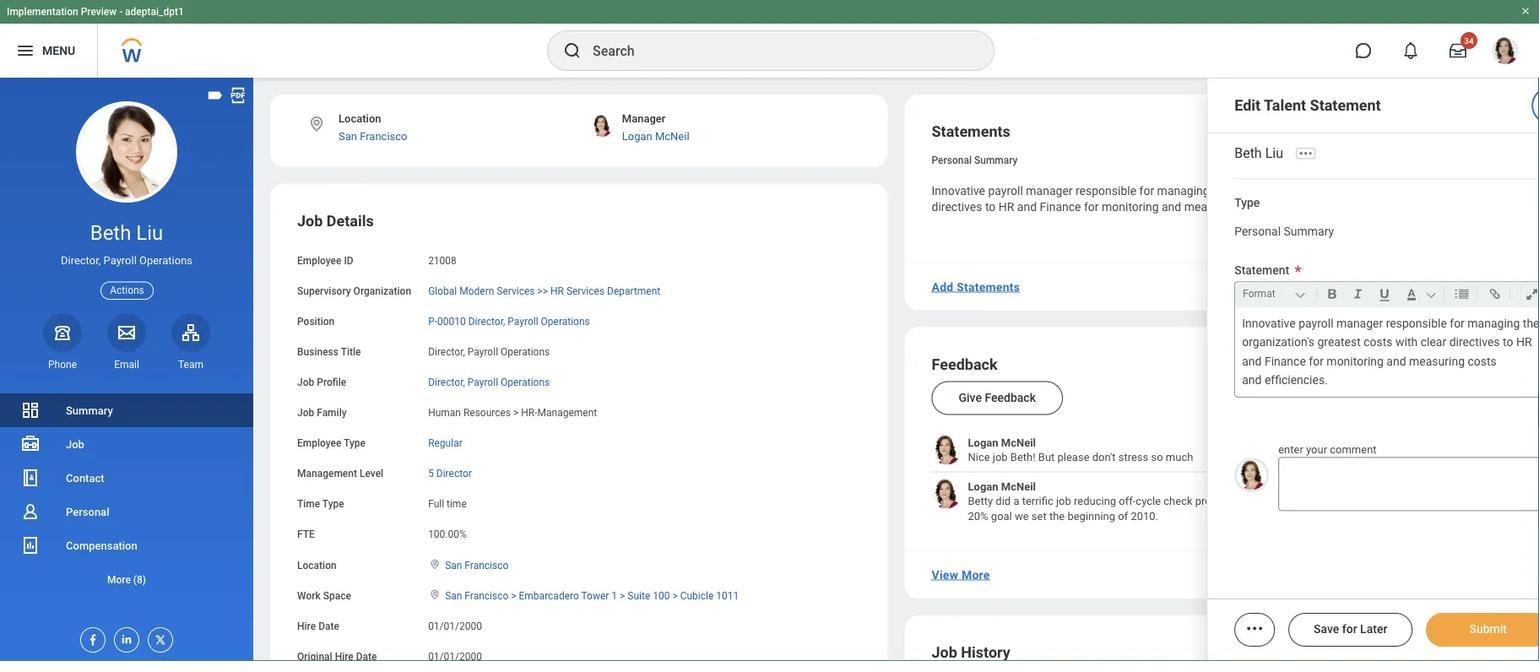 Task type: locate. For each thing, give the bounding box(es) containing it.
location inside job details group
[[297, 559, 337, 571]]

phone beth liu element
[[43, 358, 82, 372]]

1 horizontal spatial san francisco link
[[445, 556, 509, 571]]

2 vertical spatial logan
[[968, 480, 999, 493]]

1 horizontal spatial 2010.
[[1338, 495, 1365, 508]]

payroll up actions
[[103, 254, 137, 267]]

> left hr-
[[514, 407, 519, 419]]

san francisco > embarcadero tower 1 > suite 100 > cubicle 1011 link
[[445, 586, 739, 602]]

job left profile
[[297, 377, 314, 388]]

0 vertical spatial management
[[538, 407, 597, 419]]

management
[[538, 407, 597, 419], [297, 468, 357, 480]]

1 vertical spatial directives
[[1414, 334, 1465, 348]]

employee's photo (logan mcneil) image left nice
[[932, 436, 962, 465]]

0 horizontal spatial managing
[[1158, 184, 1210, 198]]

job details group
[[297, 211, 861, 661]]

director, payroll operations inside navigation pane 'region'
[[61, 254, 193, 267]]

20%
[[968, 510, 989, 522]]

measuring inside innovative payroll manager responsible for managing the organization's greatest costs with clear directives to hr and finance for monitoring and measuring costs and efficiencies.
[[1374, 353, 1429, 367]]

type for time type
[[323, 498, 344, 510]]

full time
[[428, 498, 467, 510]]

1 vertical spatial beth liu
[[90, 221, 163, 245]]

director, payroll operations
[[61, 254, 193, 267], [428, 346, 550, 358], [428, 377, 550, 388]]

job image
[[20, 434, 41, 454]]

1 vertical spatial measuring
[[1374, 353, 1429, 367]]

personal inside 'edit talent statement' dialog
[[1199, 223, 1245, 237]]

title
[[341, 346, 361, 358]]

the right target
[[1459, 495, 1475, 508]]

suite
[[628, 590, 651, 602]]

1 vertical spatial finance
[[1229, 353, 1270, 367]]

feedback right give
[[985, 391, 1036, 405]]

0 horizontal spatial directives
[[932, 200, 983, 214]]

1 vertical spatial mcneil
[[1002, 436, 1036, 449]]

employee down job family
[[297, 437, 342, 449]]

0 horizontal spatial list
[[0, 394, 253, 596]]

the inside innovative payroll manager responsible for managing the organization's greatest costs with clear directives to hr and finance for monitoring and measuring costs
[[1213, 184, 1230, 198]]

payroll inside business title element
[[468, 346, 498, 358]]

your
[[1271, 442, 1292, 455]]

global modern services >> hr services department link
[[428, 282, 661, 297]]

measuring for innovative payroll manager responsible for managing the organization's greatest costs with clear directives to hr and finance for monitoring and measuring costs and efficiencies.
[[1374, 353, 1429, 367]]

employee's photo (logan mcneil) image left betty
[[932, 479, 962, 509]]

business
[[297, 346, 339, 358]]

director, payroll operations up resources
[[428, 377, 550, 388]]

mcneil inside logan mcneil betty did a terrific job reducing off-cycle check processing in the first half of 2010.  she's on target for the 20% goal we set the beginning of 2010.
[[1002, 480, 1036, 493]]

mcneil up a
[[1002, 480, 1036, 493]]

of right half
[[1325, 495, 1335, 508]]

beth liu inside navigation pane 'region'
[[90, 221, 163, 245]]

employee id
[[297, 255, 354, 266]]

responsible inside innovative payroll manager responsible for managing the organization's greatest costs with clear directives to hr and finance for monitoring and measuring costs and efficiencies.
[[1351, 316, 1412, 329]]

1 horizontal spatial personal summary
[[1199, 223, 1299, 237]]

beth
[[1199, 144, 1226, 160], [90, 221, 131, 245]]

liu up actions
[[136, 221, 163, 245]]

1 vertical spatial monitoring
[[1291, 353, 1348, 367]]

payroll inside director, payroll operations link
[[468, 377, 498, 388]]

mcneil for logan mcneil nice job beth! but please don't stress so much
[[1002, 436, 1036, 449]]

beth liu inside 'edit talent statement' dialog
[[1199, 144, 1248, 160]]

more
[[962, 568, 990, 582]]

job right the terrific
[[1057, 495, 1072, 508]]

organization's down beth liu 'element'
[[1233, 184, 1305, 198]]

add statements
[[932, 280, 1020, 294]]

1 horizontal spatial personal summary element
[[1199, 220, 1299, 237]]

operations down p-00010 director, payroll operations
[[501, 346, 550, 358]]

beth down the "edit"
[[1199, 144, 1226, 160]]

the inside innovative payroll manager responsible for managing the organization's greatest costs with clear directives to hr and finance for monitoring and measuring costs and efficiencies.
[[1488, 316, 1504, 329]]

director, up 'human'
[[428, 377, 465, 388]]

managing for innovative payroll manager responsible for managing the organization's greatest costs with clear directives to hr and finance for monitoring and measuring costs
[[1158, 184, 1210, 198]]

0 vertical spatial employee
[[297, 255, 342, 266]]

greatest inside innovative payroll manager responsible for managing the organization's greatest costs with clear directives to hr and finance for monitoring and measuring costs and efficiencies.
[[1282, 334, 1325, 348]]

job inside logan mcneil betty did a terrific job reducing off-cycle check processing in the first half of 2010.  she's on target for the 20% goal we set the beginning of 2010.
[[1057, 495, 1072, 508]]

organization's inside innovative payroll manager responsible for managing the organization's greatest costs with clear directives to hr and finance for monitoring and measuring costs and efficiencies.
[[1207, 334, 1279, 348]]

summary link
[[0, 394, 253, 427]]

contact
[[66, 472, 104, 484]]

0 horizontal spatial with
[[1360, 334, 1382, 348]]

much
[[1166, 451, 1194, 464]]

phone image
[[51, 322, 74, 343]]

original hire date element
[[428, 641, 482, 661]]

0 vertical spatial payroll
[[989, 184, 1024, 198]]

format group
[[1204, 281, 1515, 307]]

hr inside 'link'
[[551, 285, 564, 297]]

bulleted list image
[[1415, 283, 1438, 303]]

clear inside innovative payroll manager responsible for managing the organization's greatest costs with clear directives to hr and finance for monitoring and measuring costs and efficiencies.
[[1385, 334, 1411, 348]]

0 vertical spatial 2010.
[[1338, 495, 1365, 508]]

organization's inside innovative payroll manager responsible for managing the organization's greatest costs with clear directives to hr and finance for monitoring and measuring costs
[[1233, 184, 1305, 198]]

employee id element
[[428, 245, 457, 267]]

2 horizontal spatial hr
[[1481, 334, 1497, 348]]

1 vertical spatial of
[[1119, 510, 1129, 522]]

location image up location image
[[428, 559, 442, 570]]

liu inside navigation pane 'region'
[[136, 221, 163, 245]]

statement right talent
[[1274, 97, 1346, 114]]

monitoring
[[1102, 200, 1159, 214], [1291, 353, 1348, 367]]

director, inside navigation pane 'region'
[[61, 254, 101, 267]]

0 vertical spatial innovative
[[932, 184, 986, 198]]

measuring down beth liu 'element'
[[1185, 200, 1241, 214]]

type down beth liu 'element'
[[1199, 195, 1224, 209]]

1 vertical spatial employee
[[297, 437, 342, 449]]

1 horizontal spatial finance
[[1229, 353, 1270, 367]]

mcneil inside logan mcneil nice job beth! but please don't stress so much
[[1002, 436, 1036, 449]]

save
[[1278, 623, 1304, 636]]

hr for innovative payroll manager responsible for managing the organization's greatest costs with clear directives to hr and finance for monitoring and measuring costs
[[999, 200, 1015, 214]]

half
[[1304, 495, 1322, 508]]

managing
[[1158, 184, 1210, 198], [1432, 316, 1485, 329]]

betty
[[968, 495, 993, 508]]

logan mcneil link down manager
[[622, 130, 690, 142]]

0 vertical spatial finance
[[1040, 200, 1082, 214]]

1 horizontal spatial manager
[[1301, 316, 1348, 329]]

type inside 'edit talent statement' dialog
[[1199, 195, 1224, 209]]

implementation
[[7, 6, 78, 18]]

type up management level
[[344, 437, 366, 449]]

location
[[339, 112, 381, 125], [297, 559, 337, 571]]

id
[[344, 255, 354, 266]]

0 horizontal spatial liu
[[136, 221, 163, 245]]

1 horizontal spatial beth
[[1199, 144, 1226, 160]]

logan down manager
[[622, 130, 653, 142]]

payroll
[[989, 184, 1024, 198], [1263, 316, 1298, 329]]

to for innovative payroll manager responsible for managing the organization's greatest costs with clear directives to hr and finance for monitoring and measuring costs
[[986, 200, 996, 214]]

1 vertical spatial hr
[[551, 285, 564, 297]]

2 horizontal spatial personal
[[1199, 223, 1245, 237]]

location for location san francisco
[[339, 112, 381, 125]]

the right set
[[1050, 510, 1065, 522]]

1 vertical spatial management
[[297, 468, 357, 480]]

personal summary inside 'edit talent statement' dialog
[[1199, 223, 1299, 237]]

innovative inside innovative payroll manager responsible for managing the organization's greatest costs with clear directives to hr and finance for monitoring and measuring costs and efficiencies.
[[1207, 316, 1260, 329]]

email button
[[107, 313, 146, 372]]

to inside innovative payroll manager responsible for managing the organization's greatest costs with clear directives to hr and finance for monitoring and measuring costs and efficiencies.
[[1467, 334, 1478, 348]]

finance inside innovative payroll manager responsible for managing the organization's greatest costs with clear directives to hr and finance for monitoring and measuring costs
[[1040, 200, 1082, 214]]

type
[[1199, 195, 1224, 209], [344, 437, 366, 449], [323, 498, 344, 510]]

clear for innovative payroll manager responsible for managing the organization's greatest costs with clear directives to hr and finance for monitoring and measuring costs
[[1411, 184, 1437, 198]]

to up add statements button
[[986, 200, 996, 214]]

organization's for innovative payroll manager responsible for managing the organization's greatest costs with clear directives to hr and finance for monitoring and measuring costs
[[1233, 184, 1305, 198]]

statement up format
[[1199, 262, 1254, 276]]

employee's photo (logan mcneil) image for reducing
[[932, 479, 962, 509]]

location image
[[428, 589, 442, 601]]

francisco for san francisco > embarcadero tower 1 > suite 100 > cubicle 1011
[[465, 590, 509, 602]]

measuring for innovative payroll manager responsible for managing the organization's greatest costs with clear directives to hr and finance for monitoring and measuring costs
[[1185, 200, 1241, 214]]

manager inside innovative payroll manager responsible for managing the organization's greatest costs with clear directives to hr and finance for monitoring and measuring costs and efficiencies.
[[1301, 316, 1348, 329]]

logan for logan mcneil betty did a terrific job reducing off-cycle check processing in the first half of 2010.  she's on target for the 20% goal we set the beginning of 2010.
[[968, 480, 999, 493]]

0 vertical spatial beth
[[1199, 144, 1226, 160]]

greatest for innovative payroll manager responsible for managing the organization's greatest costs with clear directives to hr and finance for monitoring and measuring costs
[[1308, 184, 1351, 198]]

view more button
[[925, 558, 997, 592]]

liu
[[1230, 144, 1248, 160], [136, 221, 163, 245]]

logan mcneil link up the beth!
[[968, 436, 1036, 450]]

manager for innovative payroll manager responsible for managing the organization's greatest costs with clear directives to hr and finance for monitoring and measuring costs
[[1027, 184, 1073, 198]]

1 vertical spatial francisco
[[465, 559, 509, 571]]

mcneil down manager
[[655, 130, 690, 142]]

job left family
[[297, 407, 314, 419]]

manager inside innovative payroll manager responsible for managing the organization's greatest costs with clear directives to hr and finance for monitoring and measuring costs
[[1027, 184, 1073, 198]]

logan mcneil link up did
[[968, 479, 1036, 494]]

0 vertical spatial francisco
[[360, 130, 408, 142]]

global modern services >> hr services department
[[428, 285, 661, 297]]

1 vertical spatial location image
[[428, 559, 442, 570]]

francisco inside location san francisco
[[360, 130, 408, 142]]

0 horizontal spatial beth
[[90, 221, 131, 245]]

0 vertical spatial clear
[[1411, 184, 1437, 198]]

p-
[[428, 316, 438, 327]]

location image
[[307, 115, 326, 133], [428, 559, 442, 570]]

0 horizontal spatial to
[[986, 200, 996, 214]]

personal link
[[0, 495, 253, 529]]

2010. left she's
[[1338, 495, 1365, 508]]

logan up nice
[[968, 436, 999, 449]]

1 vertical spatial summary
[[1248, 223, 1299, 237]]

1 vertical spatial type
[[344, 437, 366, 449]]

measuring
[[1185, 200, 1241, 214], [1374, 353, 1429, 367]]

on
[[1396, 495, 1408, 508]]

1 vertical spatial logan
[[968, 436, 999, 449]]

to down link icon
[[1467, 334, 1478, 348]]

san inside location san francisco
[[339, 130, 357, 142]]

to for innovative payroll manager responsible for managing the organization's greatest costs with clear directives to hr and finance for monitoring and measuring costs and efficiencies.
[[1467, 334, 1478, 348]]

to
[[986, 200, 996, 214], [1467, 334, 1478, 348]]

payroll inside p-00010 director, payroll operations link
[[508, 316, 539, 327]]

employee's photo (logan mcneil) image up processing
[[1199, 457, 1234, 491]]

regular
[[428, 437, 463, 449]]

bold image
[[1285, 283, 1308, 303]]

team beth liu element
[[171, 358, 210, 372]]

0 vertical spatial measuring
[[1185, 200, 1241, 214]]

feedback up give
[[932, 356, 998, 373]]

list containing summary
[[0, 394, 253, 596]]

fte element
[[428, 519, 467, 542]]

operations up job family element
[[501, 377, 550, 388]]

type for employee type
[[344, 437, 366, 449]]

operations up actions
[[139, 254, 193, 267]]

to inside innovative payroll manager responsible for managing the organization's greatest costs with clear directives to hr and finance for monitoring and measuring costs
[[986, 200, 996, 214]]

full
[[428, 498, 444, 510]]

0 vertical spatial logan
[[622, 130, 653, 142]]

00010
[[438, 316, 466, 327]]

mcneil for logan mcneil betty did a terrific job reducing off-cycle check processing in the first half of 2010.  she's on target for the 20% goal we set the beginning of 2010.
[[1002, 480, 1036, 493]]

hr inside innovative payroll manager responsible for managing the organization's greatest costs with clear directives to hr and finance for monitoring and measuring costs and efficiencies.
[[1481, 334, 1497, 348]]

beth liu down the "edit"
[[1199, 144, 1248, 160]]

logan mcneil link for logan mcneil nice job beth! but please don't stress so much
[[968, 436, 1036, 450]]

operations inside business title element
[[501, 346, 550, 358]]

compensation
[[66, 539, 137, 552]]

0 horizontal spatial services
[[497, 285, 535, 297]]

employee for employee type
[[297, 437, 342, 449]]

monitoring inside innovative payroll manager responsible for managing the organization's greatest costs with clear directives to hr and finance for monitoring and measuring costs and efficiencies.
[[1291, 353, 1348, 367]]

of
[[1325, 495, 1335, 508], [1119, 510, 1129, 522]]

100
[[653, 590, 670, 602]]

the
[[1213, 184, 1230, 198], [1488, 316, 1504, 329], [1264, 495, 1279, 508], [1459, 495, 1475, 508], [1050, 510, 1065, 522]]

clear inside innovative payroll manager responsible for managing the organization's greatest costs with clear directives to hr and finance for monitoring and measuring costs
[[1411, 184, 1437, 198]]

0 horizontal spatial measuring
[[1185, 200, 1241, 214]]

job left details
[[297, 212, 323, 230]]

1 vertical spatial job
[[1057, 495, 1072, 508]]

type right time
[[323, 498, 344, 510]]

inbox large image
[[1450, 42, 1467, 59]]

linkedin image
[[115, 628, 133, 646]]

facebook image
[[81, 628, 100, 647]]

give feedback
[[959, 391, 1036, 405]]

statements inside button
[[957, 280, 1020, 294]]

2 vertical spatial personal
[[66, 506, 109, 518]]

payroll up resources
[[468, 377, 498, 388]]

feedback inside button
[[985, 391, 1036, 405]]

monitoring for innovative payroll manager responsible for managing the organization's greatest costs with clear directives to hr and finance for monitoring and measuring costs and efficiencies.
[[1291, 353, 1348, 367]]

1 horizontal spatial innovative
[[1207, 316, 1260, 329]]

phone
[[48, 359, 77, 371]]

1 vertical spatial clear
[[1385, 334, 1411, 348]]

enter your comment text field
[[1243, 456, 1515, 510]]

0 horizontal spatial payroll
[[989, 184, 1024, 198]]

manager
[[622, 112, 666, 125]]

greatest inside innovative payroll manager responsible for managing the organization's greatest costs with clear directives to hr and finance for monitoring and measuring costs
[[1308, 184, 1351, 198]]

1 horizontal spatial beth liu
[[1199, 144, 1248, 160]]

personal for personal summary element within 'edit talent statement' dialog
[[1199, 223, 1245, 237]]

1 vertical spatial director, payroll operations
[[428, 346, 550, 358]]

payroll inside innovative payroll manager responsible for managing the organization's greatest costs with clear directives to hr and finance for monitoring and measuring costs
[[989, 184, 1024, 198]]

director, inside p-00010 director, payroll operations link
[[469, 316, 505, 327]]

0 horizontal spatial monitoring
[[1102, 200, 1159, 214]]

italic image
[[1311, 283, 1334, 303]]

managing inside innovative payroll manager responsible for managing the organization's greatest costs with clear directives to hr and finance for monitoring and measuring costs and efficiencies.
[[1432, 316, 1485, 329]]

personal summary
[[932, 155, 1018, 166], [1199, 223, 1299, 237]]

0 horizontal spatial location image
[[307, 115, 326, 133]]

job
[[993, 451, 1008, 464], [1057, 495, 1072, 508]]

beth inside navigation pane 'region'
[[90, 221, 131, 245]]

logan inside logan mcneil nice job beth! but please don't stress so much
[[968, 436, 999, 449]]

profile logan mcneil element
[[1482, 32, 1530, 69]]

the down the maximize image
[[1488, 316, 1504, 329]]

mcneil up the beth!
[[1002, 436, 1036, 449]]

employee left 'id'
[[297, 255, 342, 266]]

payroll inside innovative payroll manager responsible for managing the organization's greatest costs with clear directives to hr and finance for monitoring and measuring costs and efficiencies.
[[1263, 316, 1298, 329]]

logan for logan mcneil nice job beth! but please don't stress so much
[[968, 436, 999, 449]]

mcneil inside manager logan mcneil
[[655, 130, 690, 142]]

1 horizontal spatial measuring
[[1374, 353, 1429, 367]]

innovative inside innovative payroll manager responsible for managing the organization's greatest costs with clear directives to hr and finance for monitoring and measuring costs
[[932, 184, 986, 198]]

for
[[1140, 184, 1155, 198], [1085, 200, 1099, 214], [1414, 316, 1429, 329], [1273, 353, 1288, 367], [1443, 495, 1456, 508], [1307, 623, 1322, 636]]

francisco
[[360, 130, 408, 142], [465, 559, 509, 571], [465, 590, 509, 602]]

submit
[[1434, 623, 1472, 636]]

and efficiencies.
[[1207, 372, 1292, 386]]

clear for innovative payroll manager responsible for managing the organization's greatest costs with clear directives to hr and finance for monitoring and measuring costs and efficiencies.
[[1385, 334, 1411, 348]]

list containing logan mcneil
[[932, 436, 1496, 524]]

statement
[[1274, 97, 1346, 114], [1199, 262, 1254, 276]]

0 vertical spatial greatest
[[1308, 184, 1351, 198]]

1 vertical spatial manager
[[1301, 316, 1348, 329]]

director, payroll operations up actions
[[61, 254, 193, 267]]

location image left location san francisco
[[307, 115, 326, 133]]

hr inside innovative payroll manager responsible for managing the organization's greatest costs with clear directives to hr and finance for monitoring and measuring costs
[[999, 200, 1015, 214]]

with inside innovative payroll manager responsible for managing the organization's greatest costs with clear directives to hr and finance for monitoring and measuring costs and efficiencies.
[[1360, 334, 1382, 348]]

0 horizontal spatial finance
[[1040, 200, 1082, 214]]

1 horizontal spatial location
[[339, 112, 381, 125]]

for inside button
[[1307, 623, 1322, 636]]

employee's photo (logan mcneil) image
[[932, 436, 962, 465], [1199, 457, 1234, 491], [932, 479, 962, 509]]

directives inside innovative payroll manager responsible for managing the organization's greatest costs with clear directives to hr and finance for monitoring and measuring costs and efficiencies.
[[1414, 334, 1465, 348]]

x image
[[149, 628, 167, 647]]

monitoring inside innovative payroll manager responsible for managing the organization's greatest costs with clear directives to hr and finance for monitoring and measuring costs
[[1102, 200, 1159, 214]]

resources
[[464, 407, 511, 419]]

01/01/2000
[[428, 620, 482, 632]]

1 vertical spatial san francisco link
[[445, 556, 509, 571]]

services right >>
[[567, 285, 605, 297]]

job for job family
[[297, 407, 314, 419]]

management down employee type
[[297, 468, 357, 480]]

job right nice
[[993, 451, 1008, 464]]

contact link
[[0, 461, 253, 495]]

personal summary element
[[932, 151, 1018, 166], [1199, 220, 1299, 237]]

5
[[428, 468, 434, 480]]

innovative
[[932, 184, 986, 198], [1207, 316, 1260, 329]]

0 horizontal spatial personal
[[66, 506, 109, 518]]

1 horizontal spatial of
[[1325, 495, 1335, 508]]

liu down talent
[[1230, 144, 1248, 160]]

hire date element
[[428, 610, 482, 633]]

0 horizontal spatial innovative
[[932, 184, 986, 198]]

personal summary for the left personal summary element
[[932, 155, 1018, 166]]

managing inside innovative payroll manager responsible for managing the organization's greatest costs with clear directives to hr and finance for monitoring and measuring costs
[[1158, 184, 1210, 198]]

directives inside innovative payroll manager responsible for managing the organization's greatest costs with clear directives to hr and finance for monitoring and measuring costs
[[932, 200, 983, 214]]

nice
[[968, 451, 990, 464]]

director,
[[61, 254, 101, 267], [469, 316, 505, 327], [428, 346, 465, 358], [428, 377, 465, 388]]

business title element
[[428, 336, 550, 359]]

0 vertical spatial monitoring
[[1102, 200, 1159, 214]]

0 vertical spatial organization's
[[1233, 184, 1305, 198]]

personal summary element inside 'edit talent statement' dialog
[[1199, 220, 1299, 237]]

san francisco link
[[339, 130, 408, 142], [445, 556, 509, 571]]

beth inside 'edit talent statement' dialog
[[1199, 144, 1226, 160]]

1 horizontal spatial payroll
[[1263, 316, 1298, 329]]

directives down bulleted list icon
[[1414, 334, 1465, 348]]

logan inside manager logan mcneil
[[622, 130, 653, 142]]

measuring inside innovative payroll manager responsible for managing the organization's greatest costs with clear directives to hr and finance for monitoring and measuring costs
[[1185, 200, 1241, 214]]

2010. down cycle
[[1131, 510, 1159, 522]]

innovative for innovative payroll manager responsible for managing the organization's greatest costs with clear directives to hr and finance for monitoring and measuring costs
[[932, 184, 986, 198]]

1 vertical spatial innovative
[[1207, 316, 1260, 329]]

1 vertical spatial greatest
[[1282, 334, 1325, 348]]

francisco inside san francisco > embarcadero tower 1 > suite 100 > cubicle 1011 link
[[465, 590, 509, 602]]

0 vertical spatial responsible
[[1076, 184, 1137, 198]]

1 horizontal spatial directives
[[1414, 334, 1465, 348]]

2 employee from the top
[[297, 437, 342, 449]]

0 horizontal spatial beth liu
[[90, 221, 163, 245]]

1 vertical spatial responsible
[[1351, 316, 1412, 329]]

0 vertical spatial liu
[[1230, 144, 1248, 160]]

2010.
[[1338, 495, 1365, 508], [1131, 510, 1159, 522]]

directives for innovative payroll manager responsible for managing the organization's greatest costs with clear directives to hr and finance for monitoring and measuring costs
[[932, 200, 983, 214]]

Statement text field
[[1200, 307, 1512, 396]]

summary inside 'edit talent statement' dialog
[[1248, 223, 1299, 237]]

1 vertical spatial san
[[445, 559, 462, 571]]

director, down 00010 on the left of page
[[428, 346, 465, 358]]

beth liu element
[[1199, 144, 1258, 160]]

logan inside logan mcneil betty did a terrific job reducing off-cycle check processing in the first half of 2010.  she's on target for the 20% goal we set the beginning of 2010.
[[968, 480, 999, 493]]

1 horizontal spatial location image
[[428, 559, 442, 570]]

and
[[1018, 200, 1037, 214], [1162, 200, 1182, 214], [1207, 353, 1226, 367], [1351, 353, 1371, 367]]

1 horizontal spatial with
[[1386, 184, 1408, 198]]

details
[[327, 212, 374, 230]]

directives up 'add' at the right of the page
[[932, 200, 983, 214]]

0 horizontal spatial hr
[[551, 285, 564, 297]]

managing down link icon
[[1432, 316, 1485, 329]]

hr for innovative payroll manager responsible for managing the organization's greatest costs with clear directives to hr and finance for monitoring and measuring costs and efficiencies.
[[1481, 334, 1497, 348]]

responsible inside innovative payroll manager responsible for managing the organization's greatest costs with clear directives to hr and finance for monitoring and measuring costs
[[1076, 184, 1137, 198]]

1 horizontal spatial liu
[[1230, 144, 1248, 160]]

job inside list
[[66, 438, 84, 451]]

finance inside innovative payroll manager responsible for managing the organization's greatest costs with clear directives to hr and finance for monitoring and measuring costs and efficiencies.
[[1229, 353, 1270, 367]]

implementation preview -   adeptai_dpt1 banner
[[0, 0, 1540, 78]]

organization's up and efficiencies.
[[1207, 334, 1279, 348]]

employee for employee id
[[297, 255, 342, 266]]

beth liu up actions
[[90, 221, 163, 245]]

director, up business title element
[[469, 316, 505, 327]]

beth up actions
[[90, 221, 131, 245]]

p-00010 director, payroll operations
[[428, 316, 590, 327]]

payroll up director, payroll operations link
[[468, 346, 498, 358]]

close environment banner image
[[1521, 6, 1531, 16]]

1 horizontal spatial hr
[[999, 200, 1015, 214]]

location inside location san francisco
[[339, 112, 381, 125]]

measuring down bulleted list icon
[[1374, 353, 1429, 367]]

later
[[1325, 623, 1352, 636]]

1 horizontal spatial responsible
[[1351, 316, 1412, 329]]

2 vertical spatial mcneil
[[1002, 480, 1036, 493]]

hr-
[[521, 407, 538, 419]]

100.00%
[[428, 529, 467, 541]]

list
[[0, 394, 253, 596], [932, 436, 1496, 524]]

director
[[437, 468, 472, 480]]

1 vertical spatial logan mcneil link
[[968, 436, 1036, 450]]

personal summary for personal summary element within 'edit talent statement' dialog
[[1199, 223, 1299, 237]]

managing down beth liu 'element'
[[1158, 184, 1210, 198]]

hr
[[999, 200, 1015, 214], [551, 285, 564, 297], [1481, 334, 1497, 348]]

finance for innovative payroll manager responsible for managing the organization's greatest costs with clear directives to hr and finance for monitoring and measuring costs
[[1040, 200, 1082, 214]]

director, inside business title element
[[428, 346, 465, 358]]

level
[[360, 468, 384, 480]]

manager
[[1027, 184, 1073, 198], [1301, 316, 1348, 329]]

1 vertical spatial personal summary element
[[1199, 220, 1299, 237]]

job inside logan mcneil nice job beth! but please don't stress so much
[[993, 451, 1008, 464]]

summary
[[975, 155, 1018, 166], [1248, 223, 1299, 237], [66, 404, 113, 417]]

1 vertical spatial location
[[297, 559, 337, 571]]

job up contact
[[66, 438, 84, 451]]

job for job profile
[[297, 377, 314, 388]]

1 horizontal spatial list
[[932, 436, 1496, 524]]

0 vertical spatial type
[[1199, 195, 1224, 209]]

responsible for innovative payroll manager responsible for managing the organization's greatest costs with clear directives to hr and finance for monitoring and measuring costs
[[1076, 184, 1137, 198]]

0 vertical spatial directives
[[932, 200, 983, 214]]

of down off-
[[1119, 510, 1129, 522]]

time
[[297, 498, 320, 510]]

greatest for innovative payroll manager responsible for managing the organization's greatest costs with clear directives to hr and finance for monitoring and measuring costs and efficiencies.
[[1282, 334, 1325, 348]]

management right resources
[[538, 407, 597, 419]]

0 vertical spatial mcneil
[[655, 130, 690, 142]]

services left >>
[[497, 285, 535, 297]]

director, payroll operations up director, payroll operations link
[[428, 346, 550, 358]]

payroll down >>
[[508, 316, 539, 327]]

1 vertical spatial personal
[[1199, 223, 1245, 237]]

1 horizontal spatial monitoring
[[1291, 353, 1348, 367]]

0 horizontal spatial personal summary
[[932, 155, 1018, 166]]

0 vertical spatial managing
[[1158, 184, 1210, 198]]

> right 1
[[620, 590, 625, 602]]

director, up actions popup button
[[61, 254, 101, 267]]

logan up betty
[[968, 480, 999, 493]]

with inside innovative payroll manager responsible for managing the organization's greatest costs with clear directives to hr and finance for monitoring and measuring costs
[[1386, 184, 1408, 198]]

2 vertical spatial francisco
[[465, 590, 509, 602]]

1 vertical spatial statements
[[957, 280, 1020, 294]]

1 employee from the top
[[297, 255, 342, 266]]

payroll for innovative payroll manager responsible for managing the organization's greatest costs with clear directives to hr and finance for monitoring and measuring costs
[[989, 184, 1024, 198]]

> inside job family element
[[514, 407, 519, 419]]

the down beth liu 'element'
[[1213, 184, 1230, 198]]

logan mcneil link
[[622, 130, 690, 142], [968, 436, 1036, 450], [968, 479, 1036, 494]]



Task type: vqa. For each thing, say whether or not it's contained in the screenshot.
she's
yes



Task type: describe. For each thing, give the bounding box(es) containing it.
management level
[[297, 468, 384, 480]]

job profile
[[297, 377, 347, 388]]

responsible for innovative payroll manager responsible for managing the organization's greatest costs with clear directives to hr and finance for monitoring and measuring costs and efficiencies.
[[1351, 316, 1412, 329]]

summary for the left personal summary element
[[975, 155, 1018, 166]]

regular link
[[428, 434, 463, 449]]

time type
[[297, 498, 344, 510]]

location image inside job details group
[[428, 559, 442, 570]]

francisco for san francisco
[[465, 559, 509, 571]]

edit talent statement
[[1199, 97, 1346, 114]]

talent
[[1228, 97, 1271, 114]]

summary image
[[20, 400, 41, 421]]

enter
[[1243, 442, 1268, 455]]

payroll for innovative payroll manager responsible for managing the organization's greatest costs with clear directives to hr and finance for monitoring and measuring costs and efficiencies.
[[1263, 316, 1298, 329]]

contact image
[[20, 468, 41, 488]]

a
[[1014, 495, 1020, 508]]

monitoring for innovative payroll manager responsible for managing the organization's greatest costs with clear directives to hr and finance for monitoring and measuring costs
[[1102, 200, 1159, 214]]

please
[[1058, 451, 1090, 464]]

family
[[317, 407, 347, 419]]

give
[[959, 391, 982, 405]]

job for job details
[[297, 212, 323, 230]]

with for innovative payroll manager responsible for managing the organization's greatest costs with clear directives to hr and finance for monitoring and measuring costs
[[1386, 184, 1408, 198]]

0 vertical spatial logan mcneil link
[[622, 130, 690, 142]]

organization's for innovative payroll manager responsible for managing the organization's greatest costs with clear directives to hr and finance for monitoring and measuring costs and efficiencies.
[[1207, 334, 1279, 348]]

0 vertical spatial location image
[[307, 115, 326, 133]]

enter your comment
[[1243, 442, 1341, 455]]

summary inside list
[[66, 404, 113, 417]]

human
[[428, 407, 461, 419]]

> left "embarcadero"
[[511, 590, 517, 602]]

managing for innovative payroll manager responsible for managing the organization's greatest costs with clear directives to hr and finance for monitoring and measuring costs and efficiencies.
[[1432, 316, 1485, 329]]

innovative for innovative payroll manager responsible for managing the organization's greatest costs with clear directives to hr and finance for monitoring and measuring costs and efficiencies.
[[1207, 316, 1260, 329]]

did
[[996, 495, 1011, 508]]

manager for innovative payroll manager responsible for managing the organization's greatest costs with clear directives to hr and finance for monitoring and measuring costs and efficiencies.
[[1301, 316, 1348, 329]]

link image
[[1448, 283, 1471, 303]]

in
[[1252, 495, 1261, 508]]

global
[[428, 285, 457, 297]]

comment
[[1294, 442, 1341, 455]]

navigation pane region
[[0, 78, 253, 661]]

finance for innovative payroll manager responsible for managing the organization's greatest costs with clear directives to hr and finance for monitoring and measuring costs and efficiencies.
[[1229, 353, 1270, 367]]

0 horizontal spatial management
[[297, 468, 357, 480]]

actions
[[110, 285, 144, 297]]

implementation preview -   adeptai_dpt1
[[7, 6, 184, 18]]

view more
[[932, 568, 990, 582]]

5 director link
[[428, 465, 472, 480]]

job link
[[0, 427, 253, 461]]

search image
[[563, 41, 583, 61]]

job details button
[[297, 212, 374, 230]]

5 director
[[428, 468, 472, 480]]

team link
[[171, 313, 210, 372]]

innovative payroll manager responsible for managing the organization's greatest costs with clear directives to hr and finance for monitoring and measuring costs
[[932, 184, 1440, 214]]

san for san francisco
[[445, 559, 462, 571]]

check
[[1164, 495, 1193, 508]]

job family element
[[428, 397, 597, 420]]

first
[[1282, 495, 1301, 508]]

team
[[178, 359, 204, 371]]

modern
[[460, 285, 494, 297]]

hire date
[[297, 620, 339, 632]]

1 vertical spatial 2010.
[[1131, 510, 1159, 522]]

the right in
[[1264, 495, 1279, 508]]

business title
[[297, 346, 361, 358]]

full time element
[[428, 495, 467, 510]]

tag image
[[206, 86, 225, 105]]

goal
[[991, 510, 1013, 522]]

so
[[1152, 451, 1164, 464]]

view printable version (pdf) image
[[229, 86, 247, 105]]

compensation link
[[0, 529, 253, 563]]

save for later
[[1278, 623, 1352, 636]]

stress
[[1119, 451, 1149, 464]]

san for san francisco > embarcadero tower 1 > suite 100 > cubicle 1011
[[445, 590, 462, 602]]

directives for innovative payroll manager responsible for managing the organization's greatest costs with clear directives to hr and finance for monitoring and measuring costs and efficiencies.
[[1414, 334, 1465, 348]]

location san francisco
[[339, 112, 408, 142]]

san francisco > embarcadero tower 1 > suite 100 > cubicle 1011
[[445, 590, 739, 602]]

set
[[1032, 510, 1047, 522]]

format
[[1207, 287, 1240, 299]]

supervisory
[[297, 285, 351, 297]]

she's
[[1368, 495, 1393, 508]]

email beth liu element
[[107, 358, 146, 372]]

save for later button
[[1253, 613, 1377, 647]]

phone button
[[43, 313, 82, 372]]

0 vertical spatial of
[[1325, 495, 1335, 508]]

logan mcneil link for logan mcneil betty did a terrific job reducing off-cycle check processing in the first half of 2010.  she's on target for the 20% goal we set the beginning of 2010.
[[968, 479, 1036, 494]]

> right 100 at left bottom
[[673, 590, 678, 602]]

off-
[[1119, 495, 1136, 508]]

location for location
[[297, 559, 337, 571]]

add
[[932, 280, 954, 294]]

employee's photo (logan mcneil) image for don't
[[932, 436, 962, 465]]

compensation image
[[20, 536, 41, 556]]

operations inside navigation pane 'region'
[[139, 254, 193, 267]]

0 horizontal spatial personal summary element
[[932, 151, 1018, 166]]

0 horizontal spatial of
[[1119, 510, 1129, 522]]

employee's photo (logan mcneil) image inside 'edit talent statement' dialog
[[1199, 457, 1234, 491]]

director, payroll operations link
[[428, 373, 550, 388]]

tower
[[582, 590, 609, 602]]

edit talent statement dialog
[[1171, 78, 1540, 661]]

beth!
[[1011, 451, 1036, 464]]

job details
[[297, 212, 374, 230]]

0 vertical spatial statements
[[932, 123, 1011, 141]]

target
[[1411, 495, 1440, 508]]

date
[[319, 620, 339, 632]]

innovative payroll manager responsible for managing the organization's greatest costs with clear directives to hr and finance for monitoring and measuring costs and efficiencies.
[[1207, 316, 1507, 386]]

0 horizontal spatial statement
[[1199, 262, 1254, 276]]

notifications large image
[[1403, 42, 1420, 59]]

format button
[[1204, 284, 1278, 302]]

time
[[447, 498, 467, 510]]

1 services from the left
[[497, 285, 535, 297]]

terrific
[[1023, 495, 1054, 508]]

work space
[[297, 590, 351, 602]]

maximize image
[[1485, 283, 1508, 303]]

director, inside director, payroll operations link
[[428, 377, 465, 388]]

0 horizontal spatial san francisco link
[[339, 130, 408, 142]]

0 vertical spatial feedback
[[932, 356, 998, 373]]

management inside job family element
[[538, 407, 597, 419]]

view team image
[[181, 322, 201, 343]]

logan mcneil nice job beth! but please don't stress so much
[[968, 436, 1194, 464]]

department
[[607, 285, 661, 297]]

add statements button
[[925, 270, 1027, 304]]

underline image
[[1338, 283, 1361, 303]]

personal image
[[20, 502, 41, 522]]

cycle
[[1136, 495, 1161, 508]]

personal inside list
[[66, 506, 109, 518]]

position
[[297, 316, 335, 327]]

2 services from the left
[[567, 285, 605, 297]]

for inside logan mcneil betty did a terrific job reducing off-cycle check processing in the first half of 2010.  she's on target for the 20% goal we set the beginning of 2010.
[[1443, 495, 1456, 508]]

we
[[1015, 510, 1029, 522]]

manager logan mcneil
[[622, 112, 690, 142]]

summary for personal summary element within 'edit talent statement' dialog
[[1248, 223, 1299, 237]]

liu inside 'edit talent statement' dialog
[[1230, 144, 1248, 160]]

0 vertical spatial statement
[[1274, 97, 1346, 114]]

mail image
[[117, 322, 137, 343]]

director, payroll operations for director, payroll operations link
[[428, 377, 550, 388]]

payroll inside navigation pane 'region'
[[103, 254, 137, 267]]

hire
[[297, 620, 316, 632]]

director, payroll operations for business title element
[[428, 346, 550, 358]]

profile
[[317, 377, 347, 388]]

1011
[[716, 590, 739, 602]]

work
[[297, 590, 321, 602]]

operations down global modern services >> hr services department
[[541, 316, 590, 327]]

don't
[[1093, 451, 1116, 464]]

preview
[[81, 6, 117, 18]]

personal for the left personal summary element
[[932, 155, 972, 166]]

organization
[[354, 285, 411, 297]]

with for innovative payroll manager responsible for managing the organization's greatest costs with clear directives to hr and finance for monitoring and measuring costs and efficiencies.
[[1360, 334, 1382, 348]]

job family
[[297, 407, 347, 419]]

submit button
[[1391, 613, 1515, 647]]



